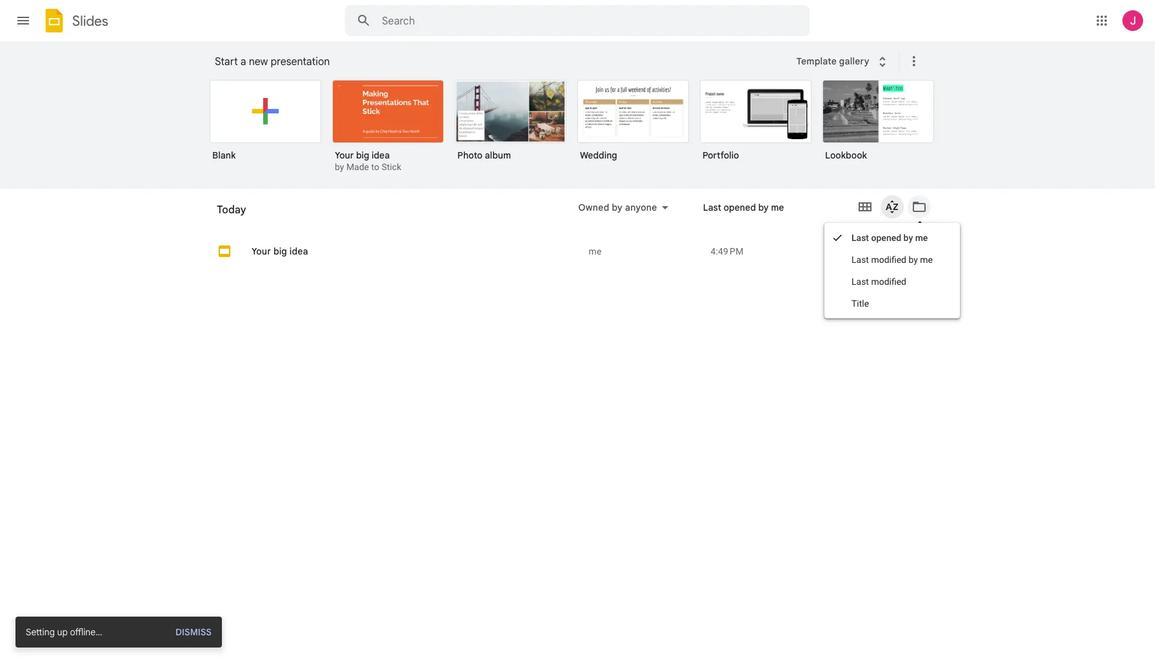 Task type: describe. For each thing, give the bounding box(es) containing it.
4:49 pm
[[711, 246, 744, 256]]

more actions. image
[[904, 54, 922, 69]]

me down picker
[[920, 255, 933, 265]]

last opened by me up the owned by me element in the right of the page
[[623, 210, 704, 221]]

open file picker
[[893, 229, 943, 237]]

0 horizontal spatial opened
[[644, 210, 676, 221]]

today for blank's your big idea option
[[217, 204, 246, 217]]

idea for your big idea by made to stick
[[372, 150, 390, 161]]

by up last opened by me 4:49 pm element
[[758, 202, 769, 214]]

your for your big idea
[[252, 245, 271, 257]]

owned by anyone button
[[570, 200, 676, 215]]

open file picker tooltip
[[887, 221, 950, 243]]

last up 4:49 pm
[[703, 202, 721, 214]]

me up last opened by me 4:49 pm element
[[771, 202, 784, 214]]

setting
[[26, 627, 55, 639]]

last opened by me up last modified by me
[[852, 233, 928, 243]]

title
[[852, 299, 869, 309]]

anyone
[[625, 202, 657, 214]]

your big idea by made to stick
[[335, 150, 401, 172]]

stick
[[382, 162, 401, 172]]

template gallery button
[[788, 50, 898, 73]]

slides
[[72, 12, 108, 29]]

owned by anyone
[[578, 202, 657, 214]]

by inside your big idea by made to stick
[[335, 162, 344, 172]]

your big idea
[[252, 245, 308, 257]]

template gallery
[[796, 55, 869, 67]]

offline…
[[70, 627, 102, 639]]

today for "list box" containing blank
[[217, 209, 243, 221]]

start
[[215, 55, 238, 68]]

last opened by me 4:49 pm element
[[711, 245, 889, 258]]

last modified
[[852, 277, 906, 287]]

wedding
[[580, 150, 617, 161]]

big for your big idea
[[273, 245, 287, 257]]

by left picker
[[904, 233, 913, 243]]

lookbook
[[825, 150, 867, 161]]

photo album option
[[455, 80, 566, 170]]

by inside owned by anyone dropdown button
[[612, 202, 623, 214]]

owned by me element
[[589, 245, 700, 258]]

template
[[796, 55, 837, 67]]

me down owned
[[589, 246, 602, 256]]

search image
[[351, 8, 377, 34]]

opened inside menu
[[871, 233, 901, 243]]

photo
[[457, 150, 483, 161]]

slides link
[[41, 8, 108, 36]]

your for your big idea by made to stick
[[335, 150, 354, 161]]

main menu image
[[15, 13, 31, 28]]

to
[[371, 162, 379, 172]]

by down the file
[[909, 255, 918, 265]]

menu containing last opened by me
[[824, 223, 960, 319]]

modified for last modified by me
[[871, 255, 906, 265]]

setting up offline…
[[26, 627, 102, 639]]

open
[[893, 229, 910, 237]]

start a new presentation
[[215, 55, 330, 68]]

last opened by me up 4:49 pm
[[703, 202, 784, 214]]

last up title at the right of page
[[852, 277, 869, 287]]

a
[[240, 55, 246, 68]]

dismiss button
[[169, 626, 212, 639]]

last up the owned by me element in the right of the page
[[623, 210, 642, 221]]

start a new presentation heading
[[215, 41, 788, 83]]



Task type: locate. For each thing, give the bounding box(es) containing it.
last up last modified
[[852, 255, 869, 265]]

me right "anyone"
[[691, 210, 704, 221]]

idea
[[372, 150, 390, 161], [289, 245, 308, 257]]

last
[[703, 202, 721, 214], [623, 210, 642, 221], [852, 233, 869, 243], [852, 255, 869, 265], [852, 277, 869, 287]]

today
[[217, 204, 246, 217], [217, 209, 243, 221]]

me
[[771, 202, 784, 214], [691, 210, 704, 221], [915, 233, 928, 243], [589, 246, 602, 256], [920, 255, 933, 265]]

album
[[485, 150, 511, 161]]

list box containing blank
[[210, 77, 952, 190]]

1 vertical spatial big
[[273, 245, 287, 257]]

gallery
[[839, 55, 869, 67]]

1 horizontal spatial opened
[[724, 202, 756, 214]]

1 horizontal spatial big
[[356, 150, 369, 161]]

your big idea option for blank
[[332, 80, 444, 174]]

last opened by me
[[703, 202, 784, 214], [623, 210, 704, 221], [852, 233, 928, 243]]

0 horizontal spatial your
[[252, 245, 271, 257]]

presentation
[[271, 55, 330, 68]]

1 vertical spatial idea
[[289, 245, 308, 257]]

by
[[335, 162, 344, 172], [612, 202, 623, 214], [758, 202, 769, 214], [678, 210, 689, 221], [904, 233, 913, 243], [909, 255, 918, 265]]

0 horizontal spatial idea
[[289, 245, 308, 257]]

your inside your big idea by made to stick
[[335, 150, 354, 161]]

new
[[249, 55, 268, 68]]

1 vertical spatial modified
[[871, 277, 906, 287]]

0 vertical spatial big
[[356, 150, 369, 161]]

owned
[[578, 202, 609, 214]]

portfolio
[[703, 150, 739, 161]]

Search bar text field
[[382, 15, 777, 28]]

section containing setting up offline…
[[15, 617, 222, 648]]

up
[[57, 627, 68, 639]]

modified down last modified by me
[[871, 277, 906, 287]]

picker
[[924, 229, 943, 237]]

0 vertical spatial idea
[[372, 150, 390, 161]]

big for your big idea by made to stick
[[356, 150, 369, 161]]

idea inside your big idea by made to stick
[[372, 150, 390, 161]]

idea for your big idea
[[289, 245, 308, 257]]

by left made
[[335, 162, 344, 172]]

modified
[[871, 255, 906, 265], [871, 277, 906, 287]]

today inside heading
[[217, 204, 246, 217]]

opened
[[724, 202, 756, 214], [644, 210, 676, 221], [871, 233, 901, 243]]

1 horizontal spatial idea
[[372, 150, 390, 161]]

1 vertical spatial your
[[252, 245, 271, 257]]

your big idea option
[[206, 0, 958, 664], [332, 80, 444, 174]]

today heading
[[206, 189, 551, 230]]

menu
[[824, 223, 960, 319]]

wedding option
[[577, 80, 689, 170]]

2 today from the top
[[217, 209, 243, 221]]

made
[[346, 162, 369, 172]]

blank
[[212, 150, 236, 161]]

opened up last modified by me
[[871, 233, 901, 243]]

1 today from the top
[[217, 204, 246, 217]]

lookbook option
[[823, 80, 934, 170]]

opened up 4:49 pm
[[724, 202, 756, 214]]

your big idea option for last opened by me
[[206, 0, 958, 664]]

dismiss
[[175, 627, 212, 639]]

photo album
[[457, 150, 511, 161]]

me right open on the top of page
[[915, 233, 928, 243]]

portfolio option
[[700, 80, 812, 170]]

section
[[15, 617, 222, 648]]

big inside your big idea by made to stick
[[356, 150, 369, 161]]

last modified by me
[[852, 255, 933, 265]]

list box
[[210, 77, 952, 190]]

modified for last modified
[[871, 277, 906, 287]]

2 modified from the top
[[871, 277, 906, 287]]

0 vertical spatial modified
[[871, 255, 906, 265]]

by right owned
[[612, 202, 623, 214]]

2 horizontal spatial opened
[[871, 233, 901, 243]]

file
[[912, 229, 922, 237]]

by right "anyone"
[[678, 210, 689, 221]]

opened up the owned by me element in the right of the page
[[644, 210, 676, 221]]

None search field
[[345, 5, 810, 36]]

blank option
[[210, 80, 321, 170]]

0 vertical spatial your
[[335, 150, 354, 161]]

0 horizontal spatial big
[[273, 245, 287, 257]]

your
[[335, 150, 354, 161], [252, 245, 271, 257]]

big
[[356, 150, 369, 161], [273, 245, 287, 257]]

modified up last modified
[[871, 255, 906, 265]]

1 horizontal spatial your
[[335, 150, 354, 161]]

1 modified from the top
[[871, 255, 906, 265]]

made to stick link
[[346, 162, 401, 172]]

last up last modified by me
[[852, 233, 869, 243]]



Task type: vqa. For each thing, say whether or not it's contained in the screenshot.
right YOUR
yes



